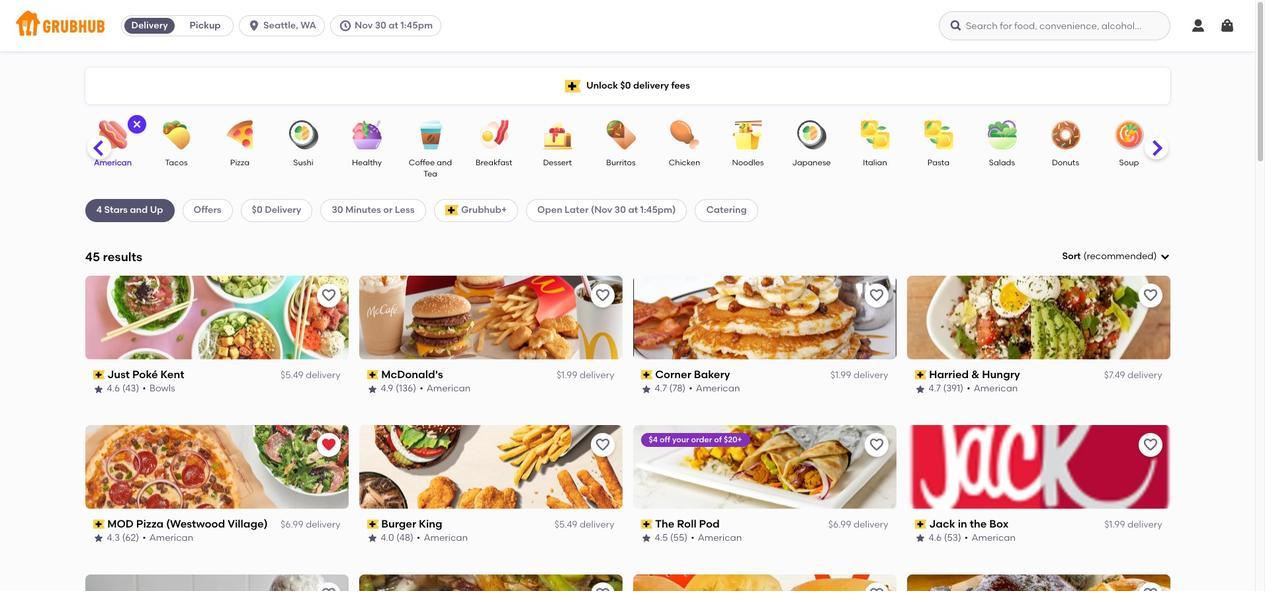 Task type: locate. For each thing, give the bounding box(es) containing it.
0 horizontal spatial pizza
[[136, 518, 164, 531]]

subscription pass image for mcdonald's
[[367, 371, 379, 380]]

grubhub plus flag logo image left unlock
[[565, 80, 581, 92]]

$6.99 for the roll pod
[[829, 520, 852, 531]]

seattle,
[[263, 20, 298, 31]]

(
[[1084, 251, 1087, 262]]

1 vertical spatial at
[[628, 205, 638, 216]]

1 horizontal spatial and
[[437, 158, 452, 167]]

american down hungry
[[974, 383, 1018, 395]]

star icon image
[[93, 384, 104, 395], [367, 384, 378, 395], [641, 384, 652, 395], [915, 384, 926, 395], [93, 534, 104, 544], [367, 534, 378, 544], [641, 534, 652, 544], [915, 534, 926, 544]]

save this restaurant image
[[595, 288, 611, 304], [869, 288, 885, 304], [869, 437, 885, 453], [321, 587, 337, 592], [1143, 587, 1159, 592]]

2 horizontal spatial $1.99 delivery
[[1105, 520, 1163, 531]]

$4 off your order of $20+
[[649, 435, 742, 445]]

1 vertical spatial $5.49 delivery
[[555, 520, 615, 531]]

$1.99 delivery for jack
[[1105, 520, 1163, 531]]

(136)
[[396, 383, 416, 395]]

0 horizontal spatial $0
[[252, 205, 263, 216]]

pasta image
[[916, 120, 962, 150]]

save this restaurant button for harried & hungry logo at the right
[[1139, 284, 1163, 308]]

american for the roll pod
[[698, 533, 742, 544]]

american down mcdonald's
[[427, 383, 471, 395]]

• right '(391)' on the bottom right of page
[[967, 383, 971, 395]]

nov 30 at 1:45pm
[[355, 20, 433, 31]]

corner
[[655, 369, 692, 381]]

save this restaurant image for corner bakery logo
[[869, 288, 885, 304]]

harried & hungry
[[929, 369, 1020, 381]]

30
[[375, 20, 386, 31], [332, 205, 343, 216], [615, 205, 626, 216]]

american for jack in the box
[[972, 533, 1016, 544]]

american down mod pizza (westwood village)
[[149, 533, 193, 544]]

dessert
[[543, 158, 572, 167]]

american down bakery
[[696, 383, 740, 395]]

burger
[[381, 518, 416, 531]]

american
[[94, 158, 132, 167], [427, 383, 471, 395], [696, 383, 740, 395], [974, 383, 1018, 395], [149, 533, 193, 544], [424, 533, 468, 544], [698, 533, 742, 544], [972, 533, 1016, 544]]

• for just poké kent
[[143, 383, 146, 395]]

$1.99
[[557, 370, 578, 381], [831, 370, 852, 381], [1105, 520, 1126, 531]]

4.9 (136)
[[381, 383, 416, 395]]

fees
[[671, 80, 690, 91]]

30 right '(nov'
[[615, 205, 626, 216]]

and up tea
[[437, 158, 452, 167]]

taqueria la rancherita logo image
[[359, 575, 622, 592]]

subscription pass image for corner bakery
[[641, 371, 653, 380]]

$1.99 for jack
[[1105, 520, 1126, 531]]

2 horizontal spatial 30
[[615, 205, 626, 216]]

delivery inside button
[[131, 20, 168, 31]]

4.7 for corner bakery
[[655, 383, 667, 395]]

mod pizza (westwood village)
[[107, 518, 268, 531]]

1 horizontal spatial $6.99
[[829, 520, 852, 531]]

box
[[990, 518, 1009, 531]]

$6.99 for mod pizza (westwood village)
[[281, 520, 304, 531]]

• right (78)
[[689, 383, 693, 395]]

$6.99
[[281, 520, 304, 531], [829, 520, 852, 531]]

1 horizontal spatial svg image
[[1191, 18, 1207, 34]]

1 horizontal spatial $5.49
[[555, 520, 578, 531]]

svg image inside seattle, wa button
[[248, 19, 261, 32]]

1 vertical spatial svg image
[[1160, 252, 1170, 262]]

at left 1:45pm)
[[628, 205, 638, 216]]

jack
[[929, 518, 956, 531]]

$5.49 for just poké kent
[[281, 370, 304, 381]]

• american down mcdonald's
[[420, 383, 471, 395]]

unlock
[[587, 80, 618, 91]]

30 right nov
[[375, 20, 386, 31]]

subscription pass image left the just
[[93, 371, 105, 380]]

1 horizontal spatial subscription pass image
[[915, 371, 927, 380]]

star icon image left 4.5
[[641, 534, 652, 544]]

save this restaurant button for lil woody's - white center logo
[[865, 583, 889, 592]]

$7.49
[[1104, 370, 1126, 381]]

recommended
[[1087, 251, 1154, 262]]

0 vertical spatial delivery
[[131, 20, 168, 31]]

star icon image left 4.3
[[93, 534, 104, 544]]

the
[[970, 518, 987, 531]]

delivery
[[633, 80, 669, 91], [306, 370, 341, 381], [580, 370, 615, 381], [854, 370, 889, 381], [1128, 370, 1163, 381], [306, 520, 341, 531], [580, 520, 615, 531], [854, 520, 889, 531], [1128, 520, 1163, 531]]

star icon image left "4.6 (43)"
[[93, 384, 104, 395]]

• american down hungry
[[967, 383, 1018, 395]]

svg image
[[1220, 18, 1236, 34], [248, 19, 261, 32], [339, 19, 352, 32], [950, 19, 963, 32], [131, 119, 142, 130]]

american for burger king
[[424, 533, 468, 544]]

• for burger king
[[417, 533, 421, 544]]

subscription pass image left corner
[[641, 371, 653, 380]]

4.7 for harried & hungry
[[929, 383, 941, 395]]

save this restaurant image for five guys logo
[[321, 587, 337, 592]]

&
[[972, 369, 980, 381]]

burger king
[[381, 518, 443, 531]]

1 $6.99 from the left
[[281, 520, 304, 531]]

4.6 down 'jack'
[[929, 533, 942, 544]]

pizza down pizza image
[[230, 158, 250, 167]]

• american
[[420, 383, 471, 395], [689, 383, 740, 395], [967, 383, 1018, 395], [142, 533, 193, 544], [417, 533, 468, 544], [691, 533, 742, 544], [965, 533, 1016, 544]]

at
[[389, 20, 398, 31], [628, 205, 638, 216]]

1:45pm
[[401, 20, 433, 31]]

grubhub plus flag logo image
[[565, 80, 581, 92], [445, 205, 459, 216]]

save this restaurant image for burger king
[[595, 437, 611, 453]]

star icon image left 4.9
[[367, 384, 378, 395]]

• right (62)
[[142, 533, 146, 544]]

0 vertical spatial and
[[437, 158, 452, 167]]

0 horizontal spatial at
[[389, 20, 398, 31]]

0 horizontal spatial $1.99 delivery
[[557, 370, 615, 381]]

4.6 for just poké kent
[[107, 383, 120, 395]]

2 $6.99 delivery from the left
[[829, 520, 889, 531]]

wa
[[301, 20, 316, 31]]

soup image
[[1106, 120, 1153, 150]]

delivery for jack in the box
[[1128, 520, 1163, 531]]

subscription pass image for the roll pod
[[641, 520, 653, 529]]

your
[[672, 435, 689, 445]]

sushi
[[293, 158, 313, 167]]

4.7 left '(391)' on the bottom right of page
[[929, 383, 941, 395]]

30 left minutes
[[332, 205, 343, 216]]

save this restaurant button for corner bakery logo
[[865, 284, 889, 308]]

4.6 (43)
[[107, 383, 139, 395]]

svg image inside main navigation navigation
[[1191, 18, 1207, 34]]

save this restaurant image
[[321, 288, 337, 304], [1143, 288, 1159, 304], [595, 437, 611, 453], [1143, 437, 1159, 453], [595, 587, 611, 592], [869, 587, 885, 592]]

• american for the roll pod
[[691, 533, 742, 544]]

order
[[691, 435, 712, 445]]

4.7
[[655, 383, 667, 395], [929, 383, 941, 395]]

italian image
[[852, 120, 898, 150]]

king
[[419, 518, 443, 531]]

1 vertical spatial $5.49
[[555, 520, 578, 531]]

0 horizontal spatial 30
[[332, 205, 343, 216]]

(48)
[[396, 533, 414, 544]]

0 vertical spatial $5.49
[[281, 370, 304, 381]]

$0 right unlock
[[620, 80, 631, 91]]

subscription pass image for harried & hungry
[[915, 371, 927, 380]]

• american for corner bakery
[[689, 383, 740, 395]]

2 $6.99 from the left
[[829, 520, 852, 531]]

american down box
[[972, 533, 1016, 544]]

0 horizontal spatial grubhub plus flag logo image
[[445, 205, 459, 216]]

svg image
[[1191, 18, 1207, 34], [1160, 252, 1170, 262]]

4.6 down the just
[[107, 383, 120, 395]]

1 subscription pass image from the left
[[641, 371, 653, 380]]

star icon image for harried & hungry
[[915, 384, 926, 395]]

healthy image
[[344, 120, 390, 150]]

0 horizontal spatial $1.99
[[557, 370, 578, 381]]

corner bakery logo image
[[633, 276, 896, 360]]

delivery button
[[122, 15, 177, 36]]

• american down mod pizza (westwood village)
[[142, 533, 193, 544]]

0 horizontal spatial $6.99
[[281, 520, 304, 531]]

30 minutes or less
[[332, 205, 415, 216]]

0 vertical spatial $0
[[620, 80, 631, 91]]

japanese
[[792, 158, 831, 167]]

pizza up (62)
[[136, 518, 164, 531]]

american for harried & hungry
[[974, 383, 1018, 395]]

delivery for just poké kent
[[306, 370, 341, 381]]

subscription pass image left mcdonald's
[[367, 371, 379, 380]]

• right (53)
[[965, 533, 969, 544]]

noodles image
[[725, 120, 771, 150]]

0 vertical spatial at
[[389, 20, 398, 31]]

1 4.7 from the left
[[655, 383, 667, 395]]

$5.49
[[281, 370, 304, 381], [555, 520, 578, 531]]

star icon image for jack in the box
[[915, 534, 926, 544]]

and left up on the top left
[[130, 205, 148, 216]]

• right (55)
[[691, 533, 695, 544]]

subscription pass image left harried
[[915, 371, 927, 380]]

1 horizontal spatial 30
[[375, 20, 386, 31]]

1 horizontal spatial grubhub plus flag logo image
[[565, 80, 581, 92]]

tacos
[[165, 158, 188, 167]]

• for the roll pod
[[691, 533, 695, 544]]

4 stars and up
[[96, 205, 163, 216]]

burritos
[[606, 158, 636, 167]]

4.5
[[655, 533, 668, 544]]

• american down bakery
[[689, 383, 740, 395]]

1 vertical spatial pizza
[[136, 518, 164, 531]]

american down pod
[[698, 533, 742, 544]]

1 horizontal spatial $1.99 delivery
[[831, 370, 889, 381]]

delivery left pickup
[[131, 20, 168, 31]]

$1.99 delivery for corner
[[831, 370, 889, 381]]

4.3
[[107, 533, 120, 544]]

(43)
[[122, 383, 139, 395]]

american down american image on the left top
[[94, 158, 132, 167]]

(55)
[[670, 533, 688, 544]]

coffee and tea image
[[407, 120, 454, 150]]

salads image
[[979, 120, 1026, 150]]

grubhub plus flag logo image left grubhub+
[[445, 205, 459, 216]]

1 vertical spatial and
[[130, 205, 148, 216]]

• right (136)
[[420, 383, 423, 395]]

offers
[[194, 205, 221, 216]]

4.0
[[381, 533, 394, 544]]

$5.49 delivery for burger king
[[555, 520, 615, 531]]

pod
[[699, 518, 720, 531]]

1 vertical spatial 4.6
[[929, 533, 942, 544]]

1 vertical spatial grubhub plus flag logo image
[[445, 205, 459, 216]]

just
[[107, 369, 130, 381]]

0 vertical spatial 4.6
[[107, 383, 120, 395]]

• right (43)
[[143, 383, 146, 395]]

minutes
[[346, 205, 381, 216]]

0 vertical spatial grubhub plus flag logo image
[[565, 80, 581, 92]]

american down king
[[424, 533, 468, 544]]

• american down king
[[417, 533, 468, 544]]

just poké kent logo image
[[85, 276, 348, 360]]

$0 delivery
[[252, 205, 301, 216]]

1 horizontal spatial at
[[628, 205, 638, 216]]

at inside button
[[389, 20, 398, 31]]

american for corner bakery
[[696, 383, 740, 395]]

and
[[437, 158, 452, 167], [130, 205, 148, 216]]

)
[[1154, 251, 1157, 262]]

mcdonald's logo image
[[359, 276, 622, 360]]

none field containing sort
[[1063, 250, 1170, 264]]

subscription pass image
[[641, 371, 653, 380], [915, 371, 927, 380]]

• right (48)
[[417, 533, 421, 544]]

2 horizontal spatial $1.99
[[1105, 520, 1126, 531]]

in
[[958, 518, 968, 531]]

None field
[[1063, 250, 1170, 264]]

0 horizontal spatial $5.49
[[281, 370, 304, 381]]

1 horizontal spatial 4.7
[[929, 383, 941, 395]]

$6.99 delivery
[[281, 520, 341, 531], [829, 520, 889, 531]]

star icon image left 4.7 (78)
[[641, 384, 652, 395]]

sort
[[1063, 251, 1081, 262]]

• for jack in the box
[[965, 533, 969, 544]]

1 horizontal spatial delivery
[[265, 205, 301, 216]]

star icon image left 4.6 (53)
[[915, 534, 926, 544]]

off
[[660, 435, 671, 445]]

at left the 1:45pm
[[389, 20, 398, 31]]

delivery down the sushi
[[265, 205, 301, 216]]

subscription pass image left the mod
[[93, 520, 105, 529]]

star icon image for just poké kent
[[93, 384, 104, 395]]

save this restaurant image for 'bbq pete's logo'
[[1143, 587, 1159, 592]]

save this restaurant image for mcdonald's logo
[[595, 288, 611, 304]]

1 horizontal spatial 4.6
[[929, 533, 942, 544]]

0 horizontal spatial 4.7
[[655, 383, 667, 395]]

save this restaurant button for five guys logo
[[317, 583, 341, 592]]

$1.99 delivery
[[557, 370, 615, 381], [831, 370, 889, 381], [1105, 520, 1163, 531]]

subscription pass image for just poké kent
[[93, 371, 105, 380]]

delivery
[[131, 20, 168, 31], [265, 205, 301, 216]]

0 vertical spatial pizza
[[230, 158, 250, 167]]

0 horizontal spatial 4.6
[[107, 383, 120, 395]]

• american down pod
[[691, 533, 742, 544]]

4.7 left (78)
[[655, 383, 667, 395]]

bbq pete's logo image
[[907, 575, 1170, 592]]

1 $6.99 delivery from the left
[[281, 520, 341, 531]]

0 horizontal spatial $6.99 delivery
[[281, 520, 341, 531]]

0 horizontal spatial delivery
[[131, 20, 168, 31]]

0 horizontal spatial and
[[130, 205, 148, 216]]

2 4.7 from the left
[[929, 383, 941, 395]]

catering
[[707, 205, 747, 216]]

pizza
[[230, 158, 250, 167], [136, 518, 164, 531]]

0 horizontal spatial subscription pass image
[[641, 371, 653, 380]]

hungry
[[982, 369, 1020, 381]]

save this restaurant image for harried & hungry
[[1143, 288, 1159, 304]]

grubhub plus flag logo image for unlock $0 delivery fees
[[565, 80, 581, 92]]

japanese image
[[789, 120, 835, 150]]

unlock $0 delivery fees
[[587, 80, 690, 91]]

• for harried & hungry
[[967, 383, 971, 395]]

• american down box
[[965, 533, 1016, 544]]

subscription pass image left 'jack'
[[915, 520, 927, 529]]

0 horizontal spatial $5.49 delivery
[[281, 370, 341, 381]]

breakfast image
[[471, 120, 517, 150]]

delivery for the roll pod
[[854, 520, 889, 531]]

breakfast
[[476, 158, 512, 167]]

pizza image
[[217, 120, 263, 150]]

subscription pass image left the burger
[[367, 520, 379, 529]]

1 horizontal spatial $1.99
[[831, 370, 852, 381]]

star icon image left 4.7 (391)
[[915, 384, 926, 395]]

save this restaurant button
[[317, 284, 341, 308], [591, 284, 615, 308], [865, 284, 889, 308], [1139, 284, 1163, 308], [591, 433, 615, 457], [865, 433, 889, 457], [1139, 433, 1163, 457], [317, 583, 341, 592], [591, 583, 615, 592], [865, 583, 889, 592], [1139, 583, 1163, 592]]

save this restaurant image for just poké kent
[[321, 288, 337, 304]]

lil woody's - white center logo image
[[633, 575, 896, 592]]

0 vertical spatial svg image
[[1191, 18, 1207, 34]]

pickup button
[[177, 15, 233, 36]]

save this restaurant button for just poké kent logo
[[317, 284, 341, 308]]

2 subscription pass image from the left
[[915, 371, 927, 380]]

0 vertical spatial $5.49 delivery
[[281, 370, 341, 381]]

star icon image left 4.0
[[367, 534, 378, 544]]

subscription pass image left the
[[641, 520, 653, 529]]

1 horizontal spatial $5.49 delivery
[[555, 520, 615, 531]]

1 horizontal spatial $6.99 delivery
[[829, 520, 889, 531]]

burger king logo image
[[359, 425, 622, 509]]

$0 right offers
[[252, 205, 263, 216]]

1 horizontal spatial $0
[[620, 80, 631, 91]]

subscription pass image
[[93, 371, 105, 380], [367, 371, 379, 380], [93, 520, 105, 529], [367, 520, 379, 529], [641, 520, 653, 529], [915, 520, 927, 529]]

mod pizza (westwood village) logo image
[[85, 425, 348, 509]]

• american for harried & hungry
[[967, 383, 1018, 395]]



Task type: describe. For each thing, give the bounding box(es) containing it.
save this restaurant button for taqueria la rancherita logo
[[591, 583, 615, 592]]

salads
[[989, 158, 1015, 167]]

(62)
[[122, 533, 139, 544]]

results
[[103, 249, 142, 264]]

save this restaurant image for jack in the box
[[1143, 437, 1159, 453]]

main navigation navigation
[[0, 0, 1256, 52]]

1 vertical spatial delivery
[[265, 205, 301, 216]]

bakery
[[694, 369, 730, 381]]

less
[[395, 205, 415, 216]]

subscription pass image for mod pizza (westwood village)
[[93, 520, 105, 529]]

jack in the box logo image
[[907, 425, 1170, 509]]

delivery for harried & hungry
[[1128, 370, 1163, 381]]

save this restaurant button for 'bbq pete's logo'
[[1139, 583, 1163, 592]]

svg image inside the nov 30 at 1:45pm button
[[339, 19, 352, 32]]

italian
[[863, 158, 887, 167]]

up
[[150, 205, 163, 216]]

the
[[655, 518, 675, 531]]

1 horizontal spatial pizza
[[230, 158, 250, 167]]

save this restaurant button for mcdonald's logo
[[591, 284, 615, 308]]

dessert image
[[534, 120, 581, 150]]

• for mcdonald's
[[420, 383, 423, 395]]

$6.99 delivery for mod pizza (westwood village)
[[281, 520, 341, 531]]

harried
[[929, 369, 969, 381]]

subscription pass image for burger king
[[367, 520, 379, 529]]

and inside coffee and tea
[[437, 158, 452, 167]]

4.6 for jack in the box
[[929, 533, 942, 544]]

1 vertical spatial $0
[[252, 205, 263, 216]]

4.0 (48)
[[381, 533, 414, 544]]

4.7 (78)
[[655, 383, 686, 395]]

(391)
[[943, 383, 964, 395]]

star icon image for burger king
[[367, 534, 378, 544]]

american image
[[90, 120, 136, 150]]

sushi image
[[280, 120, 327, 150]]

pickup
[[190, 20, 221, 31]]

five guys logo image
[[85, 575, 348, 592]]

tea
[[424, 170, 438, 179]]

healthy
[[352, 158, 382, 167]]

sort ( recommended )
[[1063, 251, 1157, 262]]

• american for jack in the box
[[965, 533, 1016, 544]]

$4
[[649, 435, 658, 445]]

save this restaurant button for the jack in the box logo
[[1139, 433, 1163, 457]]

nov 30 at 1:45pm button
[[330, 15, 447, 36]]

pasta
[[928, 158, 950, 167]]

grubhub+
[[461, 205, 507, 216]]

village)
[[228, 518, 268, 531]]

0 horizontal spatial svg image
[[1160, 252, 1170, 262]]

later
[[565, 205, 589, 216]]

jack in the box
[[929, 518, 1009, 531]]

$7.49 delivery
[[1104, 370, 1163, 381]]

delivery for corner bakery
[[854, 370, 889, 381]]

save this restaurant button for burger king logo
[[591, 433, 615, 457]]

delivery for burger king
[[580, 520, 615, 531]]

saved restaurant button
[[317, 433, 341, 457]]

star icon image for mod pizza (westwood village)
[[93, 534, 104, 544]]

seattle, wa button
[[239, 15, 330, 36]]

american for mod pizza (westwood village)
[[149, 533, 193, 544]]

4.5 (55)
[[655, 533, 688, 544]]

4.6 (53)
[[929, 533, 962, 544]]

stars
[[104, 205, 128, 216]]

45
[[85, 249, 100, 264]]

the roll pod
[[655, 518, 720, 531]]

bowls
[[150, 383, 175, 395]]

• american for burger king
[[417, 533, 468, 544]]

star icon image for the roll pod
[[641, 534, 652, 544]]

delivery for mcdonald's
[[580, 370, 615, 381]]

donuts
[[1052, 158, 1080, 167]]

harried & hungry logo image
[[907, 276, 1170, 360]]

4.7 (391)
[[929, 383, 964, 395]]

nov
[[355, 20, 373, 31]]

or
[[383, 205, 393, 216]]

(53)
[[944, 533, 962, 544]]

of
[[714, 435, 722, 445]]

mod
[[107, 518, 134, 531]]

• american for mod pizza (westwood village)
[[142, 533, 193, 544]]

grubhub plus flag logo image for grubhub+
[[445, 205, 459, 216]]

corner bakery
[[655, 369, 730, 381]]

star icon image for mcdonald's
[[367, 384, 378, 395]]

$5.49 for burger king
[[555, 520, 578, 531]]

4
[[96, 205, 102, 216]]

saved restaurant image
[[321, 437, 337, 453]]

(78)
[[669, 383, 686, 395]]

• for mod pizza (westwood village)
[[142, 533, 146, 544]]

open later (nov 30 at 1:45pm)
[[537, 205, 676, 216]]

1:45pm)
[[640, 205, 676, 216]]

$5.49 delivery for just poké kent
[[281, 370, 341, 381]]

seattle, wa
[[263, 20, 316, 31]]

$6.99 delivery for the roll pod
[[829, 520, 889, 531]]

• american for mcdonald's
[[420, 383, 471, 395]]

$1.99 for corner
[[831, 370, 852, 381]]

30 inside button
[[375, 20, 386, 31]]

open
[[537, 205, 563, 216]]

star icon image for corner bakery
[[641, 384, 652, 395]]

(nov
[[591, 205, 613, 216]]

noodles
[[732, 158, 764, 167]]

burritos image
[[598, 120, 644, 150]]

4.3 (62)
[[107, 533, 139, 544]]

just poké kent
[[107, 369, 184, 381]]

subscription pass image for jack in the box
[[915, 520, 927, 529]]

mcdonald's
[[381, 369, 443, 381]]

the roll pod logo image
[[633, 425, 896, 509]]

coffee and tea
[[409, 158, 452, 179]]

• for corner bakery
[[689, 383, 693, 395]]

45 results
[[85, 249, 142, 264]]

Search for food, convenience, alcohol... search field
[[939, 11, 1171, 40]]

tacos image
[[153, 120, 200, 150]]

$20+
[[724, 435, 742, 445]]

kent
[[160, 369, 184, 381]]

poké
[[132, 369, 158, 381]]

(westwood
[[166, 518, 225, 531]]

chicken
[[669, 158, 700, 167]]

chicken image
[[662, 120, 708, 150]]

4.9
[[381, 383, 394, 395]]

donuts image
[[1043, 120, 1089, 150]]

delivery for mod pizza (westwood village)
[[306, 520, 341, 531]]

coffee
[[409, 158, 435, 167]]

american for mcdonald's
[[427, 383, 471, 395]]



Task type: vqa. For each thing, say whether or not it's contained in the screenshot.


